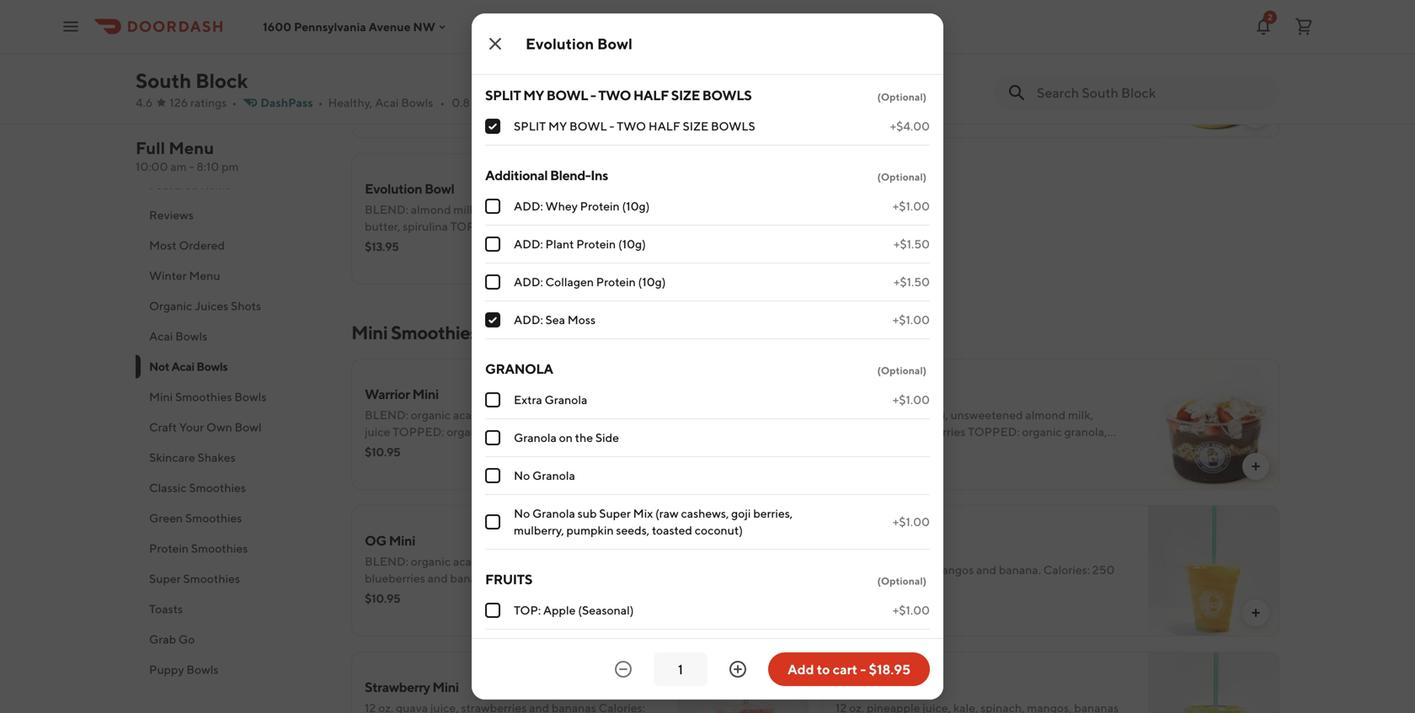 Task type: locate. For each thing, give the bounding box(es) containing it.
+$1.50 for add: collagen protein (10g)
[[894, 275, 930, 289]]

8:10
[[196, 160, 219, 174]]

0 vertical spatial certified
[[418, 107, 463, 120]]

granola left on
[[514, 431, 557, 445]]

certified down banana,
[[836, 459, 881, 473]]

2 horizontal spatial organic,
[[883, 459, 926, 473]]

protein smoothies
[[149, 542, 248, 556]]

gluten-
[[568, 107, 607, 120], [422, 459, 462, 473], [986, 459, 1025, 473]]

mangos
[[466, 73, 508, 87], [932, 563, 974, 577]]

ins
[[591, 167, 608, 183]]

4 +$1.00 from the top
[[893, 515, 930, 529]]

warrior mini blend: organic acai, bananas, strawberry, pineapple juice topped: organic granola, strawberries, blueberries, bananas our granola is certified organic, vegan and gluten-free
[[365, 386, 644, 473]]

0 vertical spatial super
[[599, 507, 631, 521]]

protein
[[580, 199, 620, 213], [576, 237, 616, 251], [596, 275, 636, 289], [149, 542, 189, 556]]

blend: inside warrior mini blend: organic acai, bananas, strawberry, pineapple juice topped: organic granola, strawberries, blueberries, bananas our granola is certified organic, vegan and gluten-free
[[365, 408, 408, 422]]

smoothies up warrior
[[391, 322, 478, 344]]

0 vertical spatial strawberry,
[[529, 408, 589, 422]]

granola inside magic dragon bowl blend: organic pitaya (aka dragon fruit), pineapple juice, strawberries, mangos topped: organic granola, goji berries, coconut, strawberries calories: 502 our granola is certified organic, vegan and gluten-free
[[365, 107, 405, 120]]

add: for add:  whey protein (10g)
[[514, 199, 543, 213]]

0 horizontal spatial topped:
[[393, 425, 444, 439]]

1 vertical spatial bananas
[[430, 442, 475, 456]]

add item to cart image
[[1249, 108, 1263, 121], [778, 254, 792, 268], [1249, 460, 1263, 473], [1249, 606, 1263, 620]]

smoothies inside button
[[189, 481, 246, 495]]

menu
[[169, 138, 214, 158], [189, 269, 220, 283]]

0 horizontal spatial mangos
[[466, 73, 508, 87]]

acai right healthy,
[[375, 96, 399, 110]]

1 vertical spatial split
[[514, 119, 546, 133]]

mangos down (aka
[[466, 73, 508, 87]]

protein for collagen
[[596, 275, 636, 289]]

acai, inside warrior mini blend: organic acai, bananas, strawberry, pineapple juice topped: organic granola, strawberries, blueberries, bananas our granola is certified organic, vegan and gluten-free
[[453, 408, 477, 422]]

1 horizontal spatial bananas
[[836, 425, 880, 439]]

blend: inside nutella mini blend: organic acai, unsweetened almond milk, bananas and blueberries topped: organic granola, banana, strawberry, coconut & nutella our granola is certified organic, vegan and gluten-free
[[836, 408, 879, 422]]

0 vertical spatial &
[[481, 322, 493, 344]]

classic smoothies button
[[136, 473, 331, 503]]

strawberry mini image
[[677, 652, 809, 713]]

size for +$4.00
[[683, 119, 709, 133]]

$10.95 down og
[[365, 592, 400, 606]]

guava
[[867, 563, 899, 577]]

5 +$1.00 from the top
[[893, 604, 930, 617]]

berries, inside no granola sub super mix (raw cashews, goji berries, mulberry, pumpkin seeds, toasted coconut)
[[753, 507, 793, 521]]

1 horizontal spatial strawberry,
[[880, 442, 939, 456]]

0 vertical spatial +$1.50
[[894, 237, 930, 251]]

add: left collagen
[[514, 275, 543, 289]]

1 vertical spatial +$1.50
[[894, 275, 930, 289]]

1 horizontal spatial gluten-
[[568, 107, 607, 120]]

menu up organic juices shots
[[189, 269, 220, 283]]

0 vertical spatial strawberries,
[[395, 73, 464, 87]]

organic, down strawberries
[[465, 107, 508, 120]]

mini smoothies bowls
[[149, 390, 266, 404]]

None checkbox
[[485, 199, 500, 214], [485, 313, 500, 328], [485, 393, 500, 408], [485, 603, 500, 618], [485, 199, 500, 214], [485, 313, 500, 328], [485, 393, 500, 408], [485, 603, 500, 618]]

gluten- inside warrior mini blend: organic acai, bananas, strawberry, pineapple juice topped: organic granola, strawberries, blueberries, bananas our granola is certified organic, vegan and gluten-free
[[422, 459, 462, 473]]

sea
[[545, 313, 565, 327]]

$10.95 for nutella
[[836, 445, 871, 459]]

1 horizontal spatial evolution bowl
[[526, 35, 633, 53]]

(10g) for add: plant protein (10g)
[[618, 237, 646, 251]]

0 horizontal spatial goji
[[365, 90, 384, 104]]

no for no granola
[[514, 469, 530, 483]]

1 $13.95 from the top
[[365, 93, 399, 107]]

1 vertical spatial split my bowl - two half size bowls
[[514, 119, 755, 133]]

(optional) inside the split my bowl - two half size bowls group
[[877, 91, 927, 103]]

(10g) for add:  whey protein (10g)
[[622, 199, 650, 213]]

1 horizontal spatial certified
[[554, 442, 599, 456]]

bowls
[[401, 96, 433, 110], [496, 322, 545, 344], [175, 329, 207, 343], [196, 360, 228, 374], [234, 390, 266, 404], [186, 663, 219, 677]]

0 vertical spatial (10g)
[[622, 199, 650, 213]]

$10.95
[[365, 445, 400, 459], [836, 445, 871, 459], [365, 592, 400, 606]]

(optional) inside the 'fruits' 'group'
[[877, 575, 927, 587]]

0 vertical spatial size
[[671, 87, 700, 103]]

1 vertical spatial pineapple
[[591, 408, 644, 422]]

plant
[[545, 237, 574, 251]]

additional
[[485, 167, 548, 183]]

smoothies for mini smoothies & bowls
[[391, 322, 478, 344]]

nutella
[[836, 386, 879, 402]]

free inside nutella mini blend: organic acai, unsweetened almond milk, bananas and blueberries topped: organic granola, banana, strawberry, coconut & nutella our granola is certified organic, vegan and gluten-free
[[1025, 459, 1047, 473]]

pm
[[222, 160, 239, 174]]

add: for add: collagen protein (10g)
[[514, 275, 543, 289]]

mini right warrior
[[412, 386, 439, 402]]

1 add: from the top
[[514, 199, 543, 213]]

gluten- down 502
[[568, 107, 607, 120]]

+$1.00 for fruits
[[893, 604, 930, 617]]

1 horizontal spatial topped:
[[511, 73, 562, 87]]

organic, inside magic dragon bowl blend: organic pitaya (aka dragon fruit), pineapple juice, strawberries, mangos topped: organic granola, goji berries, coconut, strawberries calories: 502 our granola is certified organic, vegan and gluten-free
[[465, 107, 508, 120]]

add:
[[514, 199, 543, 213], [514, 237, 543, 251], [514, 275, 543, 289], [514, 313, 543, 327]]

green down classic
[[149, 511, 183, 525]]

gluten- inside magic dragon bowl blend: organic pitaya (aka dragon fruit), pineapple juice, strawberries, mangos topped: organic granola, goji berries, coconut, strawberries calories: 502 our granola is certified organic, vegan and gluten-free
[[568, 107, 607, 120]]

bowl down 502
[[569, 119, 607, 133]]

pineapple inside magic dragon bowl blend: organic pitaya (aka dragon fruit), pineapple juice, strawberries, mangos topped: organic granola, goji berries, coconut, strawberries calories: 502 our granola is certified organic, vegan and gluten-free
[[585, 56, 639, 70]]

0 horizontal spatial gluten-
[[422, 459, 462, 473]]

strawberry, inside nutella mini blend: organic acai, unsweetened almond milk, bananas and blueberries topped: organic granola, banana, strawberry, coconut & nutella our granola is certified organic, vegan and gluten-free
[[880, 442, 939, 456]]

1 horizontal spatial my
[[548, 119, 567, 133]]

1 horizontal spatial •
[[318, 96, 323, 110]]

0 horizontal spatial •
[[232, 96, 237, 110]]

1 vertical spatial menu
[[189, 269, 220, 283]]

2 vertical spatial organic,
[[883, 459, 926, 473]]

3 • from the left
[[440, 96, 445, 110]]

and inside magic dragon bowl blend: organic pitaya (aka dragon fruit), pineapple juice, strawberries, mangos topped: organic granola, goji berries, coconut, strawberries calories: 502 our granola is certified organic, vegan and gluten-free
[[545, 107, 565, 120]]

2 acai, from the left
[[924, 408, 948, 422]]

0 horizontal spatial granola,
[[489, 425, 532, 439]]

2 vertical spatial certified
[[836, 459, 881, 473]]

top:
[[514, 604, 541, 617]]

2
[[1268, 12, 1273, 22]]

no inside no granola sub super mix (raw cashews, goji berries, mulberry, pumpkin seeds, toasted coconut)
[[514, 507, 530, 521]]

acai up not
[[149, 329, 173, 343]]

1 horizontal spatial acai,
[[924, 408, 948, 422]]

and left banana.
[[976, 563, 997, 577]]

granola inside warrior mini blend: organic acai, bananas, strawberry, pineapple juice topped: organic granola, strawberries, blueberries, bananas our granola is certified organic, vegan and gluten-free
[[501, 442, 541, 456]]

acai bowls button
[[136, 321, 331, 352]]

1 +$1.50 from the top
[[894, 237, 930, 251]]

3 add: from the top
[[514, 275, 543, 289]]

1 horizontal spatial berries,
[[753, 507, 793, 521]]

1 vertical spatial calories:
[[1043, 563, 1090, 577]]

mini down $18.95
[[875, 679, 902, 695]]

pineapple inside warrior mini blend: organic acai, bananas, strawberry, pineapple juice topped: organic granola, strawberries, blueberries, bananas our granola is certified organic, vegan and gluten-free
[[591, 408, 644, 422]]

(optional) up +$4.00
[[877, 91, 927, 103]]

0 vertical spatial acai
[[375, 96, 399, 110]]

certified inside nutella mini blend: organic acai, unsweetened almond milk, bananas and blueberries topped: organic granola, banana, strawberry, coconut & nutella our granola is certified organic, vegan and gluten-free
[[836, 459, 881, 473]]

2 horizontal spatial gluten-
[[986, 459, 1025, 473]]

2 +$1.50 from the top
[[894, 275, 930, 289]]

mini inside nutella mini blend: organic acai, unsweetened almond milk, bananas and blueberries topped: organic granola, banana, strawberry, coconut & nutella our granola is certified organic, vegan and gluten-free
[[882, 386, 908, 402]]

1 vertical spatial half
[[649, 119, 680, 133]]

1 acai, from the left
[[453, 408, 477, 422]]

2 $13.95 from the top
[[365, 240, 399, 254]]

1 horizontal spatial goji
[[731, 507, 751, 521]]

strawberry, down extra granola
[[529, 408, 589, 422]]

featured items
[[149, 178, 230, 192]]

bowls down go
[[186, 663, 219, 677]]

topped: down dragon
[[511, 73, 562, 87]]

my for (optional)
[[523, 87, 544, 103]]

fruits
[[485, 572, 532, 588]]

0 vertical spatial my
[[523, 87, 544, 103]]

1 horizontal spatial super
[[599, 507, 631, 521]]

green smoothies
[[149, 511, 242, 525]]

acai, inside nutella mini blend: organic acai, unsweetened almond milk, bananas and blueberries topped: organic granola, banana, strawberry, coconut & nutella our granola is certified organic, vegan and gluten-free
[[924, 408, 948, 422]]

topped: inside warrior mini blend: organic acai, bananas, strawberry, pineapple juice topped: organic granola, strawberries, blueberries, bananas our granola is certified organic, vegan and gluten-free
[[393, 425, 444, 439]]

strawberries, down extra granola
[[534, 425, 603, 439]]

+$1.00 for additional blend-ins
[[893, 199, 930, 213]]

1 vertical spatial no
[[514, 507, 530, 521]]

2 • from the left
[[318, 96, 323, 110]]

- right am
[[189, 160, 194, 174]]

0 vertical spatial bowls
[[702, 87, 752, 103]]

mini down not
[[149, 390, 173, 404]]

0 vertical spatial juice,
[[365, 73, 393, 87]]

add: for add: sea moss
[[514, 313, 543, 327]]

organic down fruit),
[[565, 73, 605, 87]]

0 horizontal spatial vegan
[[365, 459, 397, 473]]

2 horizontal spatial topped:
[[968, 425, 1020, 439]]

1 vertical spatial goji
[[731, 507, 751, 521]]

add to cart - $18.95
[[788, 662, 911, 678]]

(optional) inside additional blend-ins group
[[877, 171, 927, 183]]

mini right og
[[389, 533, 415, 549]]

mango
[[836, 541, 878, 557]]

super
[[599, 507, 631, 521], [149, 572, 181, 586]]

bowl
[[450, 34, 480, 50], [597, 35, 633, 53], [425, 181, 454, 197], [235, 420, 262, 434]]

1 vertical spatial evolution bowl
[[365, 181, 454, 197]]

menu inside winter menu "button"
[[189, 269, 220, 283]]

menu for winter
[[189, 269, 220, 283]]

acai for not
[[171, 360, 194, 374]]

avenue
[[369, 20, 411, 33]]

organic
[[411, 56, 451, 70], [565, 73, 605, 87], [411, 408, 451, 422], [882, 408, 922, 422], [447, 425, 487, 439], [1022, 425, 1062, 439]]

0 vertical spatial berries,
[[387, 90, 426, 104]]

smoothies down "protein smoothies" on the bottom of page
[[183, 572, 240, 586]]

(optional)
[[877, 91, 927, 103], [877, 171, 927, 183], [877, 365, 927, 377], [877, 575, 927, 587]]

blueberries,
[[365, 442, 428, 456]]

green inside the green smoothies button
[[149, 511, 183, 525]]

goji
[[365, 90, 384, 104], [731, 507, 751, 521]]

split for (optional)
[[485, 87, 521, 103]]

split for +$4.00
[[514, 119, 546, 133]]

smoothies up "protein smoothies" on the bottom of page
[[185, 511, 242, 525]]

2 vertical spatial acai
[[171, 360, 194, 374]]

open menu image
[[61, 16, 81, 37]]

reviews button
[[136, 200, 331, 230]]

healthy, acai bowls • 0.8 mi
[[328, 96, 485, 110]]

0 horizontal spatial strawberries,
[[395, 73, 464, 87]]

0 vertical spatial mangos
[[466, 73, 508, 87]]

0 horizontal spatial evolution bowl
[[365, 181, 454, 197]]

certified inside warrior mini blend: organic acai, bananas, strawberry, pineapple juice topped: organic granola, strawberries, blueberries, bananas our granola is certified organic, vegan and gluten-free
[[554, 442, 599, 456]]

split my bowl - two half size bowls down fruit),
[[485, 87, 752, 103]]

acai right not
[[171, 360, 194, 374]]

smoothies for protein smoothies
[[191, 542, 248, 556]]

acai inside acai bowls button
[[149, 329, 173, 343]]

smoothies for super smoothies
[[183, 572, 240, 586]]

mangos left banana.
[[932, 563, 974, 577]]

2 vertical spatial (10g)
[[638, 275, 666, 289]]

0 horizontal spatial berries,
[[387, 90, 426, 104]]

mi
[[472, 96, 485, 110]]

& inside nutella mini blend: organic acai, unsweetened almond milk, bananas and blueberries topped: organic granola, banana, strawberry, coconut & nutella our granola is certified organic, vegan and gluten-free
[[988, 442, 996, 456]]

gluten- down "blueberries,"
[[422, 459, 462, 473]]

2 horizontal spatial granola,
[[1064, 425, 1107, 439]]

0 vertical spatial organic,
[[465, 107, 508, 120]]

bowls up the craft your own bowl button
[[234, 390, 266, 404]]

goji down the magic on the left top
[[365, 90, 384, 104]]

add item to cart image for nutella mini
[[1249, 460, 1263, 473]]

smoothies down shakes
[[189, 481, 246, 495]]

1 horizontal spatial mangos
[[932, 563, 974, 577]]

0 horizontal spatial juice,
[[365, 73, 393, 87]]

split down strawberries
[[514, 119, 546, 133]]

evolution bowl
[[526, 35, 633, 53], [365, 181, 454, 197]]

bowl up pitaya
[[450, 34, 480, 50]]

4 (optional) from the top
[[877, 575, 927, 587]]

1 vertical spatial &
[[988, 442, 996, 456]]

add: for add: plant protein (10g)
[[514, 237, 543, 251]]

and down coconut
[[963, 459, 983, 473]]

(optional) for split my bowl - two half size bowls
[[877, 91, 927, 103]]

certified down coconut, on the top of the page
[[418, 107, 463, 120]]

bowl left additional
[[425, 181, 454, 197]]

seeds,
[[616, 524, 650, 537]]

grab
[[149, 633, 176, 647]]

mini right nutella
[[882, 386, 908, 402]]

our right nutella
[[1037, 442, 1059, 456]]

(optional) for additional blend-ins
[[877, 171, 927, 183]]

mini inside warrior mini blend: organic acai, bananas, strawberry, pineapple juice topped: organic granola, strawberries, blueberries, bananas our granola is certified organic, vegan and gluten-free
[[412, 386, 439, 402]]

bananas up banana,
[[836, 425, 880, 439]]

+$1.00 inside the 'fruits' 'group'
[[893, 604, 930, 617]]

bowls for +$4.00
[[711, 119, 755, 133]]

acai, for warrior mini
[[453, 408, 477, 422]]

close evolution bowl image
[[485, 34, 505, 54]]

my for +$4.00
[[548, 119, 567, 133]]

Item Search search field
[[1037, 83, 1266, 102]]

apple
[[543, 604, 576, 617]]

0 horizontal spatial our
[[477, 442, 499, 456]]

1 vertical spatial (10g)
[[618, 237, 646, 251]]

1 (optional) from the top
[[877, 91, 927, 103]]

0 vertical spatial green
[[149, 511, 183, 525]]

and down "blueberries,"
[[400, 459, 420, 473]]

1600 pennsylvania avenue nw button
[[263, 20, 449, 33]]

skincare
[[149, 451, 195, 465]]

bananas left granola on the side checkbox
[[430, 442, 475, 456]]

(optional) inside granola group
[[877, 365, 927, 377]]

smoothies inside button
[[191, 542, 248, 556]]

bowl right own
[[235, 420, 262, 434]]

bananas inside warrior mini blend: organic acai, bananas, strawberry, pineapple juice topped: organic granola, strawberries, blueberries, bananas our granola is certified organic, vegan and gluten-free
[[430, 442, 475, 456]]

calories: left 250
[[1043, 563, 1090, 577]]

no up 'mulberry,' on the bottom left
[[514, 507, 530, 521]]

and
[[545, 107, 565, 120], [883, 425, 903, 439], [400, 459, 420, 473], [963, 459, 983, 473], [976, 563, 997, 577]]

menu up am
[[169, 138, 214, 158]]

free down 502
[[607, 107, 629, 120]]

1 horizontal spatial granola
[[501, 442, 541, 456]]

smoothies down the green smoothies button
[[191, 542, 248, 556]]

bowls left 0.8
[[401, 96, 433, 110]]

10:00
[[136, 160, 168, 174]]

juice, right 'guava'
[[901, 563, 930, 577]]

organic, down blueberries at bottom right
[[883, 459, 926, 473]]

3 (optional) from the top
[[877, 365, 927, 377]]

most
[[149, 238, 177, 252]]

add: plant protein (10g)
[[514, 237, 646, 251]]

strawberries,
[[395, 73, 464, 87], [534, 425, 603, 439]]

two up the ins
[[598, 87, 631, 103]]

granola, inside warrior mini blend: organic acai, bananas, strawberry, pineapple juice topped: organic granola, strawberries, blueberries, bananas our granola is certified organic, vegan and gluten-free
[[489, 425, 532, 439]]

granola inside no granola sub super mix (raw cashews, goji berries, mulberry, pumpkin seeds, toasted coconut)
[[532, 507, 575, 521]]

our right 502
[[620, 90, 641, 104]]

1 no from the top
[[514, 469, 530, 483]]

+$1.00 for granola
[[893, 393, 930, 407]]

0 vertical spatial half
[[633, 87, 669, 103]]

0 vertical spatial calories:
[[546, 90, 593, 104]]

& up 'granola'
[[481, 322, 493, 344]]

protein right plant
[[576, 237, 616, 251]]

is inside nutella mini blend: organic acai, unsweetened almond milk, bananas and blueberries topped: organic granola, banana, strawberry, coconut & nutella our granola is certified organic, vegan and gluten-free
[[1103, 442, 1111, 456]]

organic down bananas,
[[447, 425, 487, 439]]

$10.95 down nutella
[[836, 445, 871, 459]]

0 horizontal spatial bananas
[[430, 442, 475, 456]]

topped: inside nutella mini blend: organic acai, unsweetened almond milk, bananas and blueberries topped: organic granola, banana, strawberry, coconut & nutella our granola is certified organic, vegan and gluten-free
[[968, 425, 1020, 439]]

puppy bowls button
[[136, 655, 331, 685]]

add item to cart image for mango mini
[[1249, 606, 1263, 620]]

(10g) for add: collagen protein (10g)
[[638, 275, 666, 289]]

super up toasts
[[149, 572, 181, 586]]

golden bowl image
[[1148, 7, 1280, 138]]

0 vertical spatial no
[[514, 469, 530, 483]]

warrior mini image
[[677, 359, 809, 490]]

1 vertical spatial green
[[836, 679, 873, 695]]

None checkbox
[[485, 119, 500, 134], [485, 237, 500, 252], [485, 275, 500, 290], [485, 515, 500, 530], [485, 119, 500, 134], [485, 237, 500, 252], [485, 275, 500, 290], [485, 515, 500, 530]]

0 horizontal spatial free
[[462, 459, 483, 473]]

the
[[575, 431, 593, 445]]

2 no from the top
[[514, 507, 530, 521]]

whey
[[545, 199, 578, 213]]

1 vertical spatial bowls
[[711, 119, 755, 133]]

blend: up juice at left
[[365, 408, 408, 422]]

3 +$1.00 from the top
[[893, 393, 930, 407]]

granola inside nutella mini blend: organic acai, unsweetened almond milk, bananas and blueberries topped: organic granola, banana, strawberry, coconut & nutella our granola is certified organic, vegan and gluten-free
[[1061, 442, 1101, 456]]

protein for plant
[[576, 237, 616, 251]]

(raw
[[655, 507, 679, 521]]

1 vertical spatial strawberries,
[[534, 425, 603, 439]]

1 vertical spatial organic,
[[601, 442, 644, 456]]

green down add to cart - $18.95 in the bottom of the page
[[836, 679, 873, 695]]

juice, up healthy, acai bowls • 0.8 mi
[[365, 73, 393, 87]]

(optional) down +$4.00
[[877, 171, 927, 183]]

ratings
[[190, 96, 227, 110]]

shots
[[231, 299, 261, 313]]

(10g) down 'add: plant protein (10g)'
[[638, 275, 666, 289]]

free down nutella
[[1025, 459, 1047, 473]]

2 horizontal spatial vegan
[[928, 459, 961, 473]]

super inside the super smoothies button
[[149, 572, 181, 586]]

dashpass •
[[260, 96, 323, 110]]

strawberries, inside warrior mini blend: organic acai, bananas, strawberry, pineapple juice topped: organic granola, strawberries, blueberries, bananas our granola is certified organic, vegan and gluten-free
[[534, 425, 603, 439]]

goji up coconut)
[[731, 507, 751, 521]]

calories: inside mango mini 12 oz. guava juice, mangos and banana.  calories: 250
[[1043, 563, 1090, 577]]

dragon
[[513, 56, 551, 70]]

bowl up 502
[[597, 35, 633, 53]]

protein smoothies button
[[136, 534, 331, 564]]

mini inside mini smoothies bowls button
[[149, 390, 173, 404]]

free
[[607, 107, 629, 120], [462, 459, 483, 473], [1025, 459, 1047, 473]]

bowl
[[546, 87, 588, 103], [569, 119, 607, 133]]

1 horizontal spatial is
[[543, 442, 551, 456]]

mini smoothies bowls button
[[136, 382, 331, 412]]

acai, for nutella mini
[[924, 408, 948, 422]]

magic dragon bowl image
[[677, 7, 809, 138]]

1 horizontal spatial strawberries,
[[534, 425, 603, 439]]

1 vertical spatial evolution
[[365, 181, 422, 197]]

1 vertical spatial super
[[149, 572, 181, 586]]

$13.95 for magic dragon bowl
[[365, 93, 399, 107]]

acai, left bananas,
[[453, 408, 477, 422]]

1 horizontal spatial vegan
[[510, 107, 543, 120]]

my down dragon
[[523, 87, 544, 103]]

& left nutella
[[988, 442, 996, 456]]

and inside warrior mini blend: organic acai, bananas, strawberry, pineapple juice topped: organic granola, strawberries, blueberries, bananas our granola is certified organic, vegan and gluten-free
[[400, 459, 420, 473]]

granola for extra granola
[[545, 393, 587, 407]]

granola, up 502
[[607, 73, 650, 87]]

smoothies up the craft your own bowl
[[175, 390, 232, 404]]

evolution bowl dialog
[[472, 0, 943, 713]]

smoothies
[[391, 322, 478, 344], [175, 390, 232, 404], [189, 481, 246, 495], [185, 511, 242, 525], [191, 542, 248, 556], [183, 572, 240, 586]]

extra
[[514, 393, 542, 407]]

No Granola checkbox
[[485, 468, 500, 484]]

juice, inside mango mini 12 oz. guava juice, mangos and banana.  calories: 250
[[901, 563, 930, 577]]

protein up super smoothies
[[149, 542, 189, 556]]

add item to cart image for evolution bowl
[[778, 254, 792, 268]]

0 horizontal spatial is
[[407, 107, 415, 120]]

1 horizontal spatial evolution
[[526, 35, 594, 53]]

1 vertical spatial bowl
[[569, 119, 607, 133]]

2 (optional) from the top
[[877, 171, 927, 183]]

berries, right cashews,
[[753, 507, 793, 521]]

topped: up "blueberries,"
[[393, 425, 444, 439]]

acai, up blueberries at bottom right
[[924, 408, 948, 422]]

free left no granola checkbox
[[462, 459, 483, 473]]

1 vertical spatial acai
[[149, 329, 173, 343]]

(10g) up add: collagen protein (10g)
[[618, 237, 646, 251]]

0 vertical spatial goji
[[365, 90, 384, 104]]

green for green smoothies
[[149, 511, 183, 525]]

(10g)
[[622, 199, 650, 213], [618, 237, 646, 251], [638, 275, 666, 289]]

granola up on
[[545, 393, 587, 407]]

strawberries, up coconut, on the top of the page
[[395, 73, 464, 87]]

protein down the ins
[[580, 199, 620, 213]]

4 add: from the top
[[514, 313, 543, 327]]

0 vertical spatial menu
[[169, 138, 214, 158]]

- inside full menu 10:00 am - 8:10 pm
[[189, 160, 194, 174]]

juice, inside magic dragon bowl blend: organic pitaya (aka dragon fruit), pineapple juice, strawberries, mangos topped: organic granola, goji berries, coconut, strawberries calories: 502 our granola is certified organic, vegan and gluten-free
[[365, 73, 393, 87]]

mini right strawberry
[[432, 679, 459, 695]]

1 +$1.00 from the top
[[893, 199, 930, 213]]

acai
[[375, 96, 399, 110], [149, 329, 173, 343], [171, 360, 194, 374]]

bowls for (optional)
[[702, 87, 752, 103]]

vegan inside warrior mini blend: organic acai, bananas, strawberry, pineapple juice topped: organic granola, strawberries, blueberries, bananas our granola is certified organic, vegan and gluten-free
[[365, 459, 397, 473]]

(seasonal)
[[578, 604, 634, 617]]

0 horizontal spatial organic,
[[465, 107, 508, 120]]

granola down milk,
[[1061, 442, 1101, 456]]

certified
[[418, 107, 463, 120], [554, 442, 599, 456], [836, 459, 881, 473]]

menu inside full menu 10:00 am - 8:10 pm
[[169, 138, 214, 158]]

is
[[407, 107, 415, 120], [543, 442, 551, 456], [1103, 442, 1111, 456]]

- right cart
[[860, 662, 866, 678]]

2 add: from the top
[[514, 237, 543, 251]]

1 vertical spatial $13.95
[[365, 240, 399, 254]]

berries,
[[387, 90, 426, 104], [753, 507, 793, 521]]

notification bell image
[[1253, 16, 1274, 37]]

moss
[[568, 313, 596, 327]]

protein right collagen
[[596, 275, 636, 289]]

2 horizontal spatial is
[[1103, 442, 1111, 456]]

our up no granola checkbox
[[477, 442, 499, 456]]

0 horizontal spatial acai,
[[453, 408, 477, 422]]

og
[[365, 533, 386, 549]]

bowl inside button
[[235, 420, 262, 434]]

split my bowl - two half size bowls down 502
[[514, 119, 755, 133]]

1 vertical spatial certified
[[554, 442, 599, 456]]

$13.95 for evolution bowl
[[365, 240, 399, 254]]

toasted
[[652, 524, 692, 537]]

+$1.50 for add: plant protein (10g)
[[894, 237, 930, 251]]

1 horizontal spatial juice,
[[901, 563, 930, 577]]

mango mini image
[[1148, 505, 1280, 637]]

0 horizontal spatial my
[[523, 87, 544, 103]]

0 horizontal spatial calories:
[[546, 90, 593, 104]]

0 horizontal spatial certified
[[418, 107, 463, 120]]

1 horizontal spatial our
[[620, 90, 641, 104]]

mini inside mango mini 12 oz. guava juice, mangos and banana.  calories: 250
[[880, 541, 906, 557]]

1 vertical spatial mangos
[[932, 563, 974, 577]]

nutella mini image
[[1148, 359, 1280, 490]]

menu for full
[[169, 138, 214, 158]]

most ordered
[[149, 238, 225, 252]]

mini up 'guava'
[[880, 541, 906, 557]]

• down block
[[232, 96, 237, 110]]

0 vertical spatial two
[[598, 87, 631, 103]]

classic smoothies
[[149, 481, 246, 495]]

granola right granola on the side checkbox
[[501, 442, 541, 456]]

juices
[[195, 299, 228, 313]]

strawberry,
[[529, 408, 589, 422], [880, 442, 939, 456]]

(optional) right oz.
[[877, 575, 927, 587]]

granola, inside magic dragon bowl blend: organic pitaya (aka dragon fruit), pineapple juice, strawberries, mangos topped: organic granola, goji berries, coconut, strawberries calories: 502 our granola is certified organic, vegan and gluten-free
[[607, 73, 650, 87]]

1 vertical spatial size
[[683, 119, 709, 133]]

vegan down "blueberries,"
[[365, 459, 397, 473]]

my up "additional blend-ins" in the left of the page
[[548, 119, 567, 133]]

is inside magic dragon bowl blend: organic pitaya (aka dragon fruit), pineapple juice, strawberries, mangos topped: organic granola, goji berries, coconut, strawberries calories: 502 our granola is certified organic, vegan and gluten-free
[[407, 107, 415, 120]]

0 horizontal spatial green
[[149, 511, 183, 525]]

organic down dragon
[[411, 56, 451, 70]]

0 horizontal spatial strawberry,
[[529, 408, 589, 422]]

4.6
[[136, 96, 153, 110]]

super inside no granola sub super mix (raw cashews, goji berries, mulberry, pumpkin seeds, toasted coconut)
[[599, 507, 631, 521]]



Task type: describe. For each thing, give the bounding box(es) containing it.
winter
[[149, 269, 187, 283]]

organic juices shots
[[149, 299, 261, 313]]

organic down almond
[[1022, 425, 1062, 439]]

1600 pennsylvania avenue nw
[[263, 20, 435, 33]]

green mini image
[[1148, 652, 1280, 713]]

fruits group
[[485, 570, 930, 713]]

our inside warrior mini blend: organic acai, bananas, strawberry, pineapple juice topped: organic granola, strawberries, blueberries, bananas our granola is certified organic, vegan and gluten-free
[[477, 442, 499, 456]]

split my bowl - two half size bowls group
[[485, 86, 930, 146]]

not
[[149, 360, 169, 374]]

(aka
[[488, 56, 511, 70]]

granola, inside nutella mini blend: organic acai, unsweetened almond milk, bananas and blueberries topped: organic granola, banana, strawberry, coconut & nutella our granola is certified organic, vegan and gluten-free
[[1064, 425, 1107, 439]]

grab go
[[149, 633, 195, 647]]

evolution inside dialog
[[526, 35, 594, 53]]

craft your own bowl button
[[136, 412, 331, 443]]

strawberry
[[365, 679, 430, 695]]

bowl inside dialog
[[597, 35, 633, 53]]

unsweetened
[[951, 408, 1023, 422]]

magic
[[365, 34, 401, 50]]

smoothies for green smoothies
[[185, 511, 242, 525]]

is inside warrior mini blend: organic acai, bananas, strawberry, pineapple juice topped: organic granola, strawberries, blueberries, bananas our granola is certified organic, vegan and gluten-free
[[543, 442, 551, 456]]

skincare shakes
[[149, 451, 236, 465]]

granola for no granola sub super mix (raw cashews, goji berries, mulberry, pumpkin seeds, toasted coconut)
[[532, 507, 575, 521]]

strawberry, inside warrior mini blend: organic acai, bananas, strawberry, pineapple juice topped: organic granola, strawberries, blueberries, bananas our granola is certified organic, vegan and gluten-free
[[529, 408, 589, 422]]

mix
[[633, 507, 653, 521]]

(optional) for granola
[[877, 365, 927, 377]]

am
[[170, 160, 187, 174]]

block
[[195, 69, 248, 93]]

half for (optional)
[[633, 87, 669, 103]]

bowl for (optional)
[[546, 87, 588, 103]]

og mini image
[[677, 505, 809, 637]]

granola
[[485, 361, 553, 377]]

bananas inside nutella mini blend: organic acai, unsweetened almond milk, bananas and blueberries topped: organic granola, banana, strawberry, coconut & nutella our granola is certified organic, vegan and gluten-free
[[836, 425, 880, 439]]

mangos inside mango mini 12 oz. guava juice, mangos and banana.  calories: 250
[[932, 563, 974, 577]]

0 horizontal spatial evolution
[[365, 181, 422, 197]]

evolution bowl image
[[677, 153, 809, 285]]

green for green mini
[[836, 679, 873, 695]]

coconut)
[[695, 524, 743, 537]]

our inside magic dragon bowl blend: organic pitaya (aka dragon fruit), pineapple juice, strawberries, mangos topped: organic granola, goji berries, coconut, strawberries calories: 502 our granola is certified organic, vegan and gluten-free
[[620, 90, 641, 104]]

acai for healthy,
[[375, 96, 399, 110]]

2 +$1.00 from the top
[[893, 313, 930, 327]]

free inside magic dragon bowl blend: organic pitaya (aka dragon fruit), pineapple juice, strawberries, mangos topped: organic granola, goji berries, coconut, strawberries calories: 502 our granola is certified organic, vegan and gluten-free
[[607, 107, 629, 120]]

split my bowl - two half size bowls for (optional)
[[485, 87, 752, 103]]

pumpkin
[[566, 524, 614, 537]]

cashews,
[[681, 507, 729, 521]]

banana,
[[836, 442, 878, 456]]

split my bowl - two half size bowls for +$4.00
[[514, 119, 755, 133]]

organic up blueberries at bottom right
[[882, 408, 922, 422]]

bowls inside button
[[186, 663, 219, 677]]

add: sea moss
[[514, 313, 596, 327]]

1600
[[263, 20, 292, 33]]

vegan inside magic dragon bowl blend: organic pitaya (aka dragon fruit), pineapple juice, strawberries, mangos topped: organic granola, goji berries, coconut, strawberries calories: 502 our granola is certified organic, vegan and gluten-free
[[510, 107, 543, 120]]

strawberry mini
[[365, 679, 459, 695]]

fruit),
[[554, 56, 583, 70]]

Granola on the Side checkbox
[[485, 430, 500, 446]]

sub
[[578, 507, 597, 521]]

vegan inside nutella mini blend: organic acai, unsweetened almond milk, bananas and blueberries topped: organic granola, banana, strawberry, coconut & nutella our granola is certified organic, vegan and gluten-free
[[928, 459, 961, 473]]

winter menu
[[149, 269, 220, 283]]

organic, inside nutella mini blend: organic acai, unsweetened almond milk, bananas and blueberries topped: organic granola, banana, strawberry, coconut & nutella our granola is certified organic, vegan and gluten-free
[[883, 459, 926, 473]]

pitaya
[[453, 56, 486, 70]]

two for +$4.00
[[617, 119, 646, 133]]

puppy
[[149, 663, 184, 677]]

+$4.00
[[890, 119, 930, 133]]

strawberries
[[478, 90, 544, 104]]

1 • from the left
[[232, 96, 237, 110]]

banana.
[[999, 563, 1041, 577]]

super smoothies
[[149, 572, 240, 586]]

mini for warrior mini blend: organic acai, bananas, strawberry, pineapple juice topped: organic granola, strawberries, blueberries, bananas our granola is certified organic, vegan and gluten-free
[[412, 386, 439, 402]]

green mini
[[836, 679, 902, 695]]

protein for whey
[[580, 199, 620, 213]]

bowls up 'granola'
[[496, 322, 545, 344]]

$10.95 for warrior
[[365, 445, 400, 459]]

mango mini 12 oz. guava juice, mangos and banana.  calories: 250
[[836, 541, 1115, 577]]

- up the ins
[[590, 87, 596, 103]]

own
[[206, 420, 232, 434]]

magic dragon bowl blend: organic pitaya (aka dragon fruit), pineapple juice, strawberries, mangos topped: organic granola, goji berries, coconut, strawberries calories: 502 our granola is certified organic, vegan and gluten-free
[[365, 34, 650, 120]]

milk,
[[1068, 408, 1093, 422]]

mini for strawberry mini
[[432, 679, 459, 695]]

shakes
[[198, 451, 236, 465]]

502
[[595, 90, 617, 104]]

skincare shakes button
[[136, 443, 331, 473]]

smoothies for mini smoothies bowls
[[175, 390, 232, 404]]

two for (optional)
[[598, 87, 631, 103]]

south block
[[136, 69, 248, 93]]

super smoothies button
[[136, 564, 331, 594]]

mulberry,
[[514, 524, 564, 537]]

mangos inside magic dragon bowl blend: organic pitaya (aka dragon fruit), pineapple juice, strawberries, mangos topped: organic granola, goji berries, coconut, strawberries calories: 502 our granola is certified organic, vegan and gluten-free
[[466, 73, 508, 87]]

protein inside button
[[149, 542, 189, 556]]

additional blend-ins
[[485, 167, 608, 183]]

organic, inside warrior mini blend: organic acai, bananas, strawberry, pineapple juice topped: organic granola, strawberries, blueberries, bananas our granola is certified organic, vegan and gluten-free
[[601, 442, 644, 456]]

blend: for warrior
[[365, 408, 408, 422]]

blend-
[[550, 167, 591, 183]]

size for (optional)
[[671, 87, 700, 103]]

mini up warrior
[[351, 322, 388, 344]]

mini for mango mini 12 oz. guava juice, mangos and banana.  calories: 250
[[880, 541, 906, 557]]

0.8
[[452, 96, 470, 110]]

and left blueberries at bottom right
[[883, 425, 903, 439]]

granola for no granola
[[532, 469, 575, 483]]

0 items, open order cart image
[[1294, 16, 1314, 37]]

bowls up mini smoothies bowls
[[196, 360, 228, 374]]

strawberries, inside magic dragon bowl blend: organic pitaya (aka dragon fruit), pineapple juice, strawberries, mangos topped: organic granola, goji berries, coconut, strawberries calories: 502 our granola is certified organic, vegan and gluten-free
[[395, 73, 464, 87]]

evolution bowl inside dialog
[[526, 35, 633, 53]]

increase quantity by 1 image
[[728, 660, 748, 680]]

certified inside magic dragon bowl blend: organic pitaya (aka dragon fruit), pineapple juice, strawberries, mangos topped: organic granola, goji berries, coconut, strawberries calories: 502 our granola is certified organic, vegan and gluten-free
[[418, 107, 463, 120]]

(optional) for fruits
[[877, 575, 927, 587]]

- down 502
[[609, 119, 614, 133]]

top: apple (seasonal)
[[514, 604, 634, 617]]

juice
[[365, 425, 390, 439]]

featured
[[149, 178, 198, 192]]

classic
[[149, 481, 187, 495]]

warrior
[[365, 386, 410, 402]]

craft your own bowl
[[149, 420, 262, 434]]

ordered
[[179, 238, 225, 252]]

goji inside magic dragon bowl blend: organic pitaya (aka dragon fruit), pineapple juice, strawberries, mangos topped: organic granola, goji berries, coconut, strawberries calories: 502 our granola is certified organic, vegan and gluten-free
[[365, 90, 384, 104]]

toasts
[[149, 602, 183, 616]]

green smoothies button
[[136, 503, 331, 534]]

to
[[817, 662, 830, 678]]

goji inside no granola sub super mix (raw cashews, goji berries, mulberry, pumpkin seeds, toasted coconut)
[[731, 507, 751, 521]]

no granola
[[514, 469, 575, 483]]

mini for og mini
[[389, 533, 415, 549]]

oz.
[[849, 563, 864, 577]]

winter menu button
[[136, 261, 331, 291]]

126
[[170, 96, 188, 110]]

free inside warrior mini blend: organic acai, bananas, strawberry, pineapple juice topped: organic granola, strawberries, blueberries, bananas our granola is certified organic, vegan and gluten-free
[[462, 459, 483, 473]]

dragon
[[404, 34, 448, 50]]

full
[[136, 138, 165, 158]]

add to cart - $18.95 button
[[768, 653, 930, 687]]

additional blend-ins group
[[485, 166, 930, 339]]

mini for nutella mini blend: organic acai, unsweetened almond milk, bananas and blueberries topped: organic granola, banana, strawberry, coconut & nutella our granola is certified organic, vegan and gluten-free
[[882, 386, 908, 402]]

blend: for nutella
[[836, 408, 879, 422]]

and inside mango mini 12 oz. guava juice, mangos and banana.  calories: 250
[[976, 563, 997, 577]]

acai bowls
[[149, 329, 207, 343]]

blueberries
[[905, 425, 966, 439]]

blend: inside magic dragon bowl blend: organic pitaya (aka dragon fruit), pineapple juice, strawberries, mangos topped: organic granola, goji berries, coconut, strawberries calories: 502 our granola is certified organic, vegan and gluten-free
[[365, 56, 408, 70]]

granola group
[[485, 360, 930, 550]]

south
[[136, 69, 191, 93]]

most ordered button
[[136, 230, 331, 261]]

our inside nutella mini blend: organic acai, unsweetened almond milk, bananas and blueberries topped: organic granola, banana, strawberry, coconut & nutella our granola is certified organic, vegan and gluten-free
[[1037, 442, 1059, 456]]

- inside button
[[860, 662, 866, 678]]

126 ratings •
[[170, 96, 237, 110]]

no for no granola sub super mix (raw cashews, goji berries, mulberry, pumpkin seeds, toasted coconut)
[[514, 507, 530, 521]]

nw
[[413, 20, 435, 33]]

smoothies for classic smoothies
[[189, 481, 246, 495]]

half for +$4.00
[[649, 119, 680, 133]]

add: collagen protein (10g)
[[514, 275, 666, 289]]

organic up "blueberries,"
[[411, 408, 451, 422]]

Current quantity is 1 number field
[[664, 660, 697, 679]]

pennsylvania
[[294, 20, 366, 33]]

organic juices shots button
[[136, 291, 331, 321]]

bowl for +$4.00
[[569, 119, 607, 133]]

collagen
[[545, 275, 594, 289]]

bowls up not acai bowls
[[175, 329, 207, 343]]

almond
[[1025, 408, 1066, 422]]

$18.95
[[869, 662, 911, 678]]

decrease quantity by 1 image
[[613, 660, 633, 680]]

berries, inside magic dragon bowl blend: organic pitaya (aka dragon fruit), pineapple juice, strawberries, mangos topped: organic granola, goji berries, coconut, strawberries calories: 502 our granola is certified organic, vegan and gluten-free
[[387, 90, 426, 104]]

nutella mini blend: organic acai, unsweetened almond milk, bananas and blueberries topped: organic granola, banana, strawberry, coconut & nutella our granola is certified organic, vegan and gluten-free
[[836, 386, 1111, 473]]

extra granola
[[514, 393, 587, 407]]

calories: inside magic dragon bowl blend: organic pitaya (aka dragon fruit), pineapple juice, strawberries, mangos topped: organic granola, goji berries, coconut, strawberries calories: 502 our granola is certified organic, vegan and gluten-free
[[546, 90, 593, 104]]

bowl inside magic dragon bowl blend: organic pitaya (aka dragon fruit), pineapple juice, strawberries, mangos topped: organic granola, goji berries, coconut, strawberries calories: 502 our granola is certified organic, vegan and gluten-free
[[450, 34, 480, 50]]

mini for green mini
[[875, 679, 902, 695]]

mini smoothies & bowls
[[351, 322, 545, 344]]

topped: inside magic dragon bowl blend: organic pitaya (aka dragon fruit), pineapple juice, strawberries, mangos topped: organic granola, goji berries, coconut, strawberries calories: 502 our granola is certified organic, vegan and gluten-free
[[511, 73, 562, 87]]

gluten- inside nutella mini blend: organic acai, unsweetened almond milk, bananas and blueberries topped: organic granola, banana, strawberry, coconut & nutella our granola is certified organic, vegan and gluten-free
[[986, 459, 1025, 473]]



Task type: vqa. For each thing, say whether or not it's contained in the screenshot.
Lunch Salads Button at the left bottom
no



